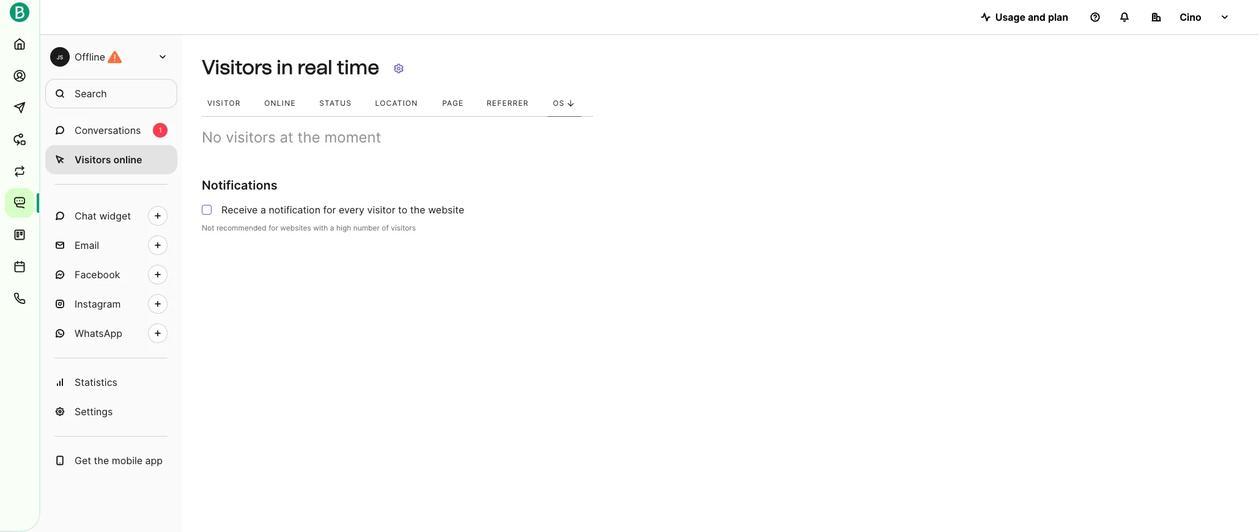 Task type: describe. For each thing, give the bounding box(es) containing it.
0 vertical spatial visitors
[[226, 128, 276, 146]]

1 horizontal spatial a
[[330, 223, 334, 232]]

search
[[75, 87, 107, 100]]

get the mobile app link
[[45, 446, 177, 475]]

page
[[442, 98, 464, 108]]

1
[[159, 125, 162, 135]]

status button
[[314, 91, 370, 117]]

facebook
[[75, 269, 120, 281]]

get the mobile app
[[75, 455, 163, 467]]

chat
[[75, 210, 97, 222]]

0 vertical spatial a
[[261, 204, 266, 216]]

referrer button
[[481, 91, 548, 117]]

number
[[353, 223, 380, 232]]

online button
[[259, 91, 314, 117]]

cino button
[[1142, 5, 1240, 29]]

visitor
[[367, 204, 396, 216]]

0 vertical spatial for
[[323, 204, 336, 216]]

referrer
[[487, 98, 529, 108]]

conversations
[[75, 124, 141, 136]]

usage and plan button
[[971, 5, 1079, 29]]

moment
[[325, 128, 381, 146]]

notification
[[269, 204, 321, 216]]

js
[[57, 54, 63, 60]]

status
[[320, 98, 352, 108]]

usage and plan
[[996, 11, 1069, 23]]

no
[[202, 128, 222, 146]]

website
[[428, 204, 465, 216]]

statistics
[[75, 376, 117, 389]]

settings link
[[45, 397, 177, 426]]

os button
[[548, 91, 582, 117]]

location button
[[370, 91, 437, 117]]

chat widget
[[75, 210, 131, 222]]

location
[[375, 98, 418, 108]]

email link
[[45, 231, 177, 260]]

at
[[280, 128, 294, 146]]

every
[[339, 204, 365, 216]]

visitors for visitors in real time
[[202, 56, 272, 79]]

visitors in real time
[[202, 56, 379, 79]]

not recommended for websites with a high number of visitors
[[202, 223, 416, 232]]

in
[[276, 56, 293, 79]]

1 horizontal spatial the
[[298, 128, 320, 146]]

email
[[75, 239, 99, 251]]

1 vertical spatial visitors
[[391, 223, 416, 232]]

time
[[337, 56, 379, 79]]

get
[[75, 455, 91, 467]]

notifications
[[202, 178, 278, 193]]



Task type: vqa. For each thing, say whether or not it's contained in the screenshot.
Instagram
yes



Task type: locate. For each thing, give the bounding box(es) containing it.
search link
[[45, 79, 177, 108]]

a
[[261, 204, 266, 216], [330, 223, 334, 232]]

0 horizontal spatial a
[[261, 204, 266, 216]]

whatsapp
[[75, 327, 122, 340]]

with
[[313, 223, 328, 232]]

recommended
[[217, 223, 267, 232]]

visitors down to
[[391, 223, 416, 232]]

cino
[[1180, 11, 1202, 23]]

for
[[323, 204, 336, 216], [269, 223, 278, 232]]

2 vertical spatial the
[[94, 455, 109, 467]]

no visitors at the moment
[[202, 128, 381, 146]]

settings
[[75, 406, 113, 418]]

0 horizontal spatial for
[[269, 223, 278, 232]]

for left websites
[[269, 223, 278, 232]]

os
[[553, 98, 565, 108]]

a right with at the left top of the page
[[330, 223, 334, 232]]

the
[[298, 128, 320, 146], [410, 204, 426, 216], [94, 455, 109, 467]]

not
[[202, 223, 214, 232]]

visitor
[[207, 98, 241, 108]]

visitors
[[202, 56, 272, 79], [75, 154, 111, 166]]

websites
[[280, 223, 311, 232]]

real
[[298, 56, 333, 79]]

visitors online
[[75, 154, 142, 166]]

visitors
[[226, 128, 276, 146], [391, 223, 416, 232]]

visitors up the visitor 'button'
[[202, 56, 272, 79]]

1 horizontal spatial visitors
[[202, 56, 272, 79]]

for up with at the left top of the page
[[323, 204, 336, 216]]

of
[[382, 223, 389, 232]]

visitors online link
[[45, 145, 177, 174]]

0 vertical spatial the
[[298, 128, 320, 146]]

high
[[336, 223, 351, 232]]

to
[[398, 204, 408, 216]]

visitors left at
[[226, 128, 276, 146]]

online
[[264, 98, 296, 108]]

statistics link
[[45, 368, 177, 397]]

facebook link
[[45, 260, 177, 289]]

usage
[[996, 11, 1026, 23]]

visitors down conversations
[[75, 154, 111, 166]]

receive a notification for every visitor to the website
[[221, 204, 465, 216]]

1 vertical spatial visitors
[[75, 154, 111, 166]]

chat widget link
[[45, 201, 177, 231]]

offline
[[75, 51, 105, 63]]

receive
[[221, 204, 258, 216]]

mobile
[[112, 455, 143, 467]]

visitor button
[[202, 91, 259, 117]]

and
[[1028, 11, 1046, 23]]

instagram link
[[45, 289, 177, 319]]

widget
[[99, 210, 131, 222]]

1 horizontal spatial visitors
[[391, 223, 416, 232]]

app
[[145, 455, 163, 467]]

0 horizontal spatial visitors
[[75, 154, 111, 166]]

instagram
[[75, 298, 121, 310]]

0 horizontal spatial the
[[94, 455, 109, 467]]

1 horizontal spatial for
[[323, 204, 336, 216]]

1 vertical spatial the
[[410, 204, 426, 216]]

the right at
[[298, 128, 320, 146]]

2 horizontal spatial the
[[410, 204, 426, 216]]

1 vertical spatial for
[[269, 223, 278, 232]]

plan
[[1049, 11, 1069, 23]]

0 horizontal spatial visitors
[[226, 128, 276, 146]]

a right receive
[[261, 204, 266, 216]]

online
[[114, 154, 142, 166]]

whatsapp link
[[45, 319, 177, 348]]

the right get
[[94, 455, 109, 467]]

0 vertical spatial visitors
[[202, 56, 272, 79]]

1 vertical spatial a
[[330, 223, 334, 232]]

page button
[[437, 91, 481, 117]]

visitors for visitors online
[[75, 154, 111, 166]]

the right to
[[410, 204, 426, 216]]



